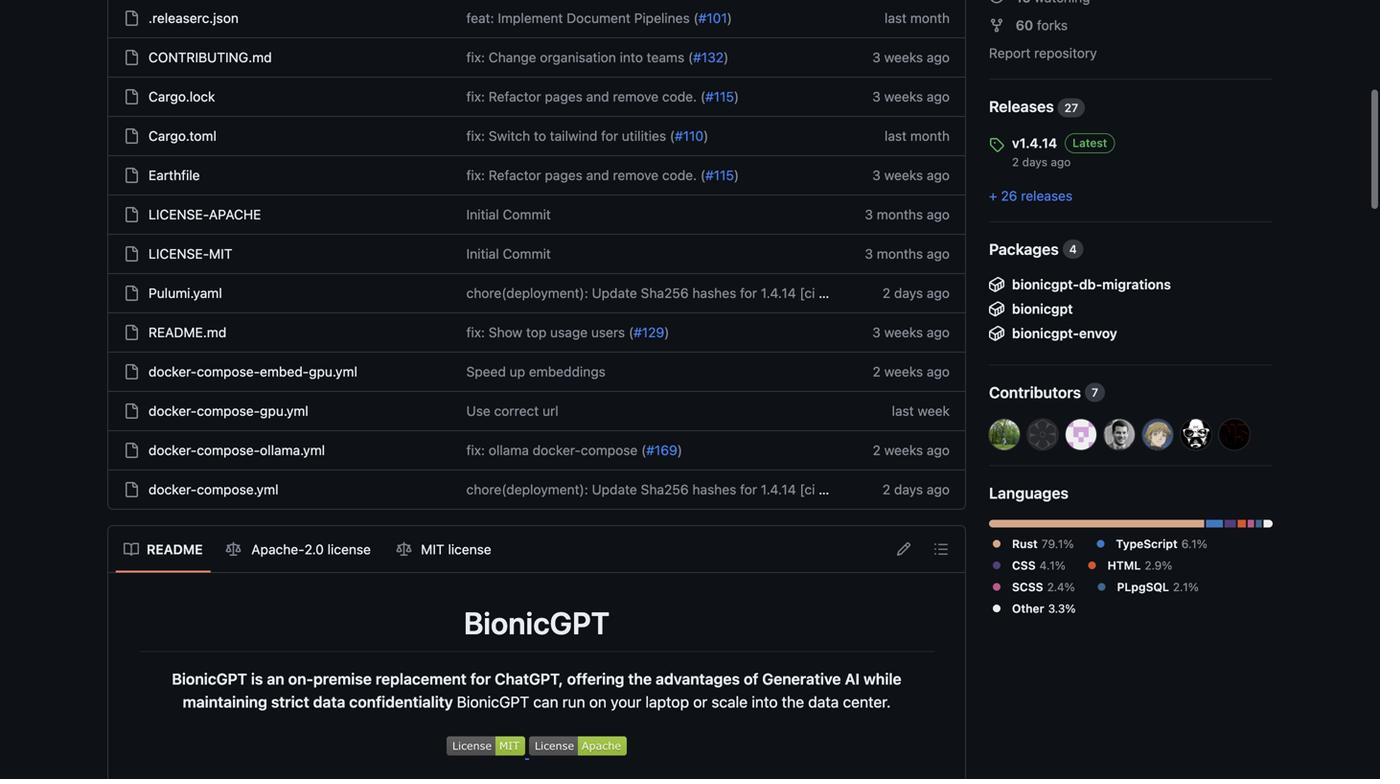 Task type: describe. For each thing, give the bounding box(es) containing it.
last month for fix: switch to tailwind for utilities ( #110 )
[[885, 128, 950, 144]]

license-mit
[[149, 246, 232, 262]]

license-mit link
[[149, 246, 232, 262]]

initial commit for license-apache
[[466, 207, 551, 222]]

#101
[[698, 10, 727, 26]]

2 data from the left
[[808, 693, 839, 711]]

docker-compose-gpu.yml link
[[149, 403, 308, 419]]

#132 link
[[693, 49, 724, 65]]

css 4.1%
[[1012, 559, 1066, 572]]

maintaining
[[183, 693, 267, 711]]

) link for docker-compose-ollama.yml
[[677, 442, 682, 458]]

chore(deployment): update sha256 hashes for 1.4.14 [ci skip] link for docker-compose.yml
[[466, 482, 849, 497]]

chatgpt,
[[495, 670, 563, 688]]

css
[[1012, 559, 1036, 572]]

fix: change organisation into teams ( #132 )
[[466, 49, 729, 65]]

fix: show top usage users ( link
[[466, 324, 634, 340]]

dot fill image for plpgsql
[[1094, 579, 1109, 595]]

scss 2.4%
[[1012, 580, 1075, 594]]

docker- up readme
[[149, 482, 197, 497]]

show
[[489, 324, 523, 340]]

forks
[[1037, 17, 1068, 33]]

while
[[864, 670, 902, 688]]

months for license-mit
[[877, 246, 923, 262]]

) link for cargo.lock
[[734, 89, 739, 104]]

feat: implement document pipelines ( #101 )
[[466, 10, 732, 26]]

languages
[[989, 484, 1069, 502]]

docker- down url
[[533, 442, 581, 458]]

and for cargo.lock
[[586, 89, 609, 104]]

up
[[510, 364, 525, 380]]

releases 27
[[989, 97, 1078, 115]]

3 weeks ago for cargo.lock
[[872, 89, 950, 104]]

27
[[1064, 101, 1078, 115]]

initial for license-mit
[[466, 246, 499, 262]]

bionicgpt-envoy
[[1012, 325, 1117, 341]]

last for feat: implement document pipelines ( #101 )
[[885, 10, 907, 26]]

plpgsql
[[1117, 580, 1169, 594]]

code. for cargo.lock
[[662, 89, 697, 104]]

pages for earthfile
[[545, 167, 583, 183]]

0 vertical spatial days
[[1022, 155, 1048, 169]]

) link for earthfile
[[734, 167, 739, 183]]

weeks for contributing.md
[[884, 49, 923, 65]]

weeks for cargo.lock
[[884, 89, 923, 104]]

your
[[611, 693, 641, 711]]

utilities
[[622, 128, 666, 144]]

bionicgpt can run on your laptop or scale into the data center.
[[457, 693, 891, 711]]

ago for docker-compose.yml
[[927, 482, 950, 497]]

migrations
[[1102, 276, 1171, 292]]

docker- for ollama.yml
[[149, 442, 197, 458]]

compose- for gpu.yml
[[197, 403, 260, 419]]

2.9%
[[1145, 559, 1172, 572]]

license- for apache
[[149, 207, 209, 222]]

#110
[[675, 128, 704, 144]]

1 vertical spatial into
[[752, 693, 778, 711]]

apache-
[[251, 542, 304, 557]]

list containing readme
[[116, 534, 501, 565]]

fix: for cargo.toml
[[466, 128, 485, 144]]

( right "utilities"
[[670, 128, 675, 144]]

license inside mit license link
[[448, 542, 491, 557]]

3 weeks ago for contributing.md
[[872, 49, 950, 65]]

week
[[918, 403, 950, 419]]

typescript 6.1 image
[[1206, 520, 1223, 528]]

advantages
[[656, 670, 740, 688]]

update for docker-compose.yml
[[592, 482, 637, 497]]

3 weeks ago for readme.md
[[872, 324, 950, 340]]

@ianpurton image
[[989, 419, 1020, 450]]

is
[[251, 670, 263, 688]]

cargo.toml
[[149, 128, 217, 144]]

rust
[[1012, 537, 1038, 551]]

dot fill image
[[989, 601, 1004, 616]]

container image for bionicgpt
[[989, 301, 1004, 317]]

1.4.14 for pulumi.yaml
[[761, 285, 796, 301]]

fix: for docker-compose-ollama.yml
[[466, 442, 485, 458]]

ago for readme.md
[[927, 324, 950, 340]]

speed
[[466, 364, 506, 380]]

bionicgpt- for envoy
[[1012, 325, 1079, 341]]

commit for license-apache
[[503, 207, 551, 222]]

2 weeks ago for docker-compose-ollama.yml
[[873, 442, 950, 458]]

use correct url
[[466, 403, 558, 419]]

repository
[[1034, 45, 1097, 61]]

contributing.md
[[149, 49, 272, 65]]

60 forks
[[1016, 17, 1068, 33]]

weeks for earthfile
[[884, 167, 923, 183]]

usage
[[550, 324, 588, 340]]

contributing.md link
[[149, 49, 272, 65]]

3 for license-apache
[[865, 207, 873, 222]]

weeks for readme.md
[[884, 324, 923, 340]]

ago for earthfile
[[927, 167, 950, 183]]

on-
[[288, 670, 313, 688]]

generative
[[762, 670, 841, 688]]

) link for .releaserc.json
[[727, 10, 732, 26]]

update for pulumi.yaml
[[592, 285, 637, 301]]

fix: ollama docker-compose ( link
[[466, 442, 646, 458]]

apache-2.0 license link
[[218, 534, 381, 565]]

earthfile
[[149, 167, 200, 183]]

sha256 for pulumi.yaml
[[641, 285, 689, 301]]

month for fix: switch to tailwind for utilities ( #110 )
[[910, 128, 950, 144]]

the for offering
[[628, 670, 652, 688]]

26
[[1001, 188, 1017, 204]]

on
[[589, 693, 607, 711]]

remove for cargo.lock
[[613, 89, 659, 104]]

2.0
[[304, 542, 324, 557]]

.releaserc.json link
[[149, 10, 239, 26]]

+ 26 releases
[[989, 188, 1073, 204]]

latest
[[1073, 136, 1107, 149]]

use correct url link
[[466, 403, 558, 419]]

chore(deployment): update sha256 hashes for 1.4.14 [ci skip] for docker-compose.yml
[[466, 482, 849, 497]]

bionicgpt- for db-
[[1012, 276, 1079, 292]]

refactor for cargo.lock
[[489, 89, 541, 104]]

change
[[489, 49, 536, 65]]

ago for license-apache
[[927, 207, 950, 222]]

2 for docker-compose.yml
[[883, 482, 891, 497]]

switch
[[489, 128, 530, 144]]

( right users
[[629, 324, 634, 340]]

.releaserc.json
[[149, 10, 239, 26]]

repo forked image
[[989, 18, 1004, 33]]

container image for bionicgpt-envoy
[[989, 326, 1004, 341]]

earthfile link
[[149, 167, 200, 183]]

4.1%
[[1040, 559, 1066, 572]]

tag image
[[989, 137, 1004, 152]]

teams
[[647, 49, 685, 65]]

60
[[1016, 17, 1033, 33]]

fix: change organisation into teams ( link
[[466, 49, 693, 65]]

code. for earthfile
[[662, 167, 697, 183]]

html 2.9 image
[[1238, 520, 1246, 528]]

license inside apache-2.0 license link
[[327, 542, 371, 557]]

0 vertical spatial mit
[[209, 246, 232, 262]]

pulumi.yaml
[[149, 285, 222, 301]]

1.4.14 for docker-compose.yml
[[761, 482, 796, 497]]

mit inside list
[[421, 542, 444, 557]]

readme link
[[116, 534, 210, 565]]

initial commit link for apache
[[466, 207, 551, 222]]

fix: for contributing.md
[[466, 49, 485, 65]]

chore(deployment): for pulumi.yaml
[[466, 285, 588, 301]]

[ci for docker-compose.yml
[[800, 482, 815, 497]]

scale
[[711, 693, 748, 711]]

releases
[[1021, 188, 1073, 204]]

days for docker-compose.yml
[[894, 482, 923, 497]]

compose
[[581, 442, 638, 458]]

fix: show top usage users ( #129 )
[[466, 324, 669, 340]]

3 for license-mit
[[865, 246, 873, 262]]

data inside bionicgpt is an on-premise replacement for chatgpt, offering the advantages of generative ai while maintaining strict data confidentiality
[[313, 693, 345, 711]]

3 months ago for license-apache
[[865, 207, 950, 222]]

other
[[1012, 602, 1044, 615]]

ollama.yml
[[260, 442, 325, 458]]

strict
[[271, 693, 309, 711]]

1 license image from the left
[[447, 737, 525, 756]]

4
[[1069, 242, 1077, 256]]

last for fix: switch to tailwind for utilities ( #110 )
[[885, 128, 907, 144]]

offering
[[567, 670, 624, 688]]

use
[[466, 403, 491, 419]]

eye image
[[989, 0, 1004, 5]]

envoy
[[1079, 325, 1117, 341]]

chore(deployment): update sha256 hashes for 1.4.14 [ci skip] for pulumi.yaml
[[466, 285, 849, 301]]

premise
[[313, 670, 372, 688]]

( right compose
[[641, 442, 646, 458]]



Task type: locate. For each thing, give the bounding box(es) containing it.
compose.yml
[[197, 482, 278, 497]]

month for feat: implement document pipelines ( #101 )
[[910, 10, 950, 26]]

the down generative
[[782, 693, 804, 711]]

initial commit link up show
[[466, 246, 551, 262]]

update
[[592, 285, 637, 301], [592, 482, 637, 497]]

0 vertical spatial chore(deployment):
[[466, 285, 588, 301]]

2 [ci from the top
[[800, 482, 815, 497]]

into down of
[[752, 693, 778, 711]]

0 vertical spatial and
[[586, 89, 609, 104]]

1 vertical spatial chore(deployment): update sha256 hashes for 1.4.14 [ci skip] link
[[466, 482, 849, 497]]

1 vertical spatial code.
[[662, 167, 697, 183]]

container image for bionicgpt-db-migrations
[[989, 277, 1004, 292]]

db-
[[1079, 276, 1102, 292]]

initial commit link for mit
[[466, 246, 551, 262]]

1 initial from the top
[[466, 207, 499, 222]]

other 3.3 image
[[1264, 520, 1273, 528]]

0 vertical spatial fix: refactor pages and remove code. ( #115 )
[[466, 89, 739, 104]]

2 law image from the left
[[397, 542, 412, 557]]

and down fix: change organisation into teams ( #132 ) on the top of the page
[[586, 89, 609, 104]]

#115 for cargo.lock
[[705, 89, 734, 104]]

and down fix: switch to tailwind for utilities ( #110 )
[[586, 167, 609, 183]]

compose- for ollama.yml
[[197, 442, 260, 458]]

initial commit down switch
[[466, 207, 551, 222]]

1 last month from the top
[[885, 10, 950, 26]]

into left teams at the left top of the page
[[620, 49, 643, 65]]

1 vertical spatial 1.4.14
[[761, 482, 796, 497]]

compose- up the docker-compose-ollama.yml link
[[197, 403, 260, 419]]

code. down #110 link
[[662, 167, 697, 183]]

1 horizontal spatial mit
[[421, 542, 444, 557]]

2 days ago
[[1012, 155, 1071, 169], [883, 285, 950, 301], [883, 482, 950, 497]]

bionicgpt- down bionicgpt link
[[1012, 325, 1079, 341]]

#132
[[693, 49, 724, 65]]

2 weeks from the top
[[884, 89, 923, 104]]

1 initial commit link from the top
[[466, 207, 551, 222]]

1 sha256 from the top
[[641, 285, 689, 301]]

2 for docker-compose-ollama.yml
[[873, 442, 881, 458]]

fix: refactor pages and remove code. ( #115 ) down fix: switch to tailwind for utilities ( #110 )
[[466, 167, 739, 183]]

ollama
[[489, 442, 529, 458]]

2 chore(deployment): from the top
[[466, 482, 588, 497]]

3 3 weeks ago from the top
[[872, 167, 950, 183]]

sha256 up #129 link
[[641, 285, 689, 301]]

for inside bionicgpt is an on-premise replacement for chatgpt, offering the advantages of generative ai while maintaining strict data confidentiality
[[470, 670, 491, 688]]

1 2 weeks ago from the top
[[873, 364, 950, 380]]

2 initial from the top
[[466, 246, 499, 262]]

0 vertical spatial pages
[[545, 89, 583, 104]]

chore(deployment): update sha256 hashes for 1.4.14 [ci skip] down #169
[[466, 482, 849, 497]]

license image down run
[[529, 737, 627, 756]]

1 update from the top
[[592, 285, 637, 301]]

1 license- from the top
[[149, 207, 209, 222]]

laptop
[[645, 693, 689, 711]]

1 fix: from the top
[[466, 49, 485, 65]]

skip] for docker-compose.yml
[[819, 482, 849, 497]]

pages up the fix: switch to tailwind for utilities ( link
[[545, 89, 583, 104]]

2 last month from the top
[[885, 128, 950, 144]]

@whiteadam image
[[1104, 419, 1135, 450]]

0 vertical spatial sha256
[[641, 285, 689, 301]]

1.4.14
[[761, 285, 796, 301], [761, 482, 796, 497]]

2 and from the top
[[586, 167, 609, 183]]

implement
[[498, 10, 563, 26]]

chore(deployment): update sha256 hashes for 1.4.14 [ci skip] link up #129 link
[[466, 285, 849, 301]]

of
[[744, 670, 758, 688]]

2 3 months ago from the top
[[865, 246, 950, 262]]

container image
[[989, 277, 1004, 292], [989, 301, 1004, 317], [989, 326, 1004, 341]]

2 chore(deployment): update sha256 hashes for 1.4.14 [ci skip] from the top
[[466, 482, 849, 497]]

1 vertical spatial chore(deployment): update sha256 hashes for 1.4.14 [ci skip]
[[466, 482, 849, 497]]

2 vertical spatial 2 days ago
[[883, 482, 950, 497]]

3 months ago for license-mit
[[865, 246, 950, 262]]

4 3 weeks ago from the top
[[872, 324, 950, 340]]

packages
[[989, 240, 1059, 258]]

1 horizontal spatial the
[[782, 693, 804, 711]]

dot fill image left css
[[989, 558, 1004, 573]]

2 chore(deployment): update sha256 hashes for 1.4.14 [ci skip] link from the top
[[466, 482, 849, 497]]

2 license image from the left
[[529, 737, 627, 756]]

bionicgpt-envoy link
[[1012, 325, 1121, 342]]

fix: refactor pages and remove code. ( #115 ) down fix: change organisation into teams ( #132 ) on the top of the page
[[466, 89, 739, 104]]

2 license- from the top
[[149, 246, 209, 262]]

2 weeks ago down last week at the bottom right of page
[[873, 442, 950, 458]]

dot fill image for html
[[1085, 558, 1100, 573]]

law image inside apache-2.0 license link
[[226, 542, 241, 557]]

center.
[[843, 693, 891, 711]]

2 2 weeks ago from the top
[[873, 442, 950, 458]]

0 vertical spatial initial commit link
[[466, 207, 551, 222]]

bionicgpt-db-migrations
[[1012, 276, 1171, 292]]

1 vertical spatial fix: refactor pages and remove code. ( link
[[466, 167, 705, 183]]

chore(deployment): update sha256 hashes for 1.4.14 [ci skip] link down #169
[[466, 482, 849, 497]]

ago for cargo.lock
[[927, 89, 950, 104]]

1 remove from the top
[[613, 89, 659, 104]]

fix: refactor pages and remove code. ( link
[[466, 89, 705, 104], [466, 167, 705, 183]]

1 skip] from the top
[[819, 285, 849, 301]]

docker-compose-gpu.yml
[[149, 403, 308, 419]]

fix: refactor pages and remove code. ( link down fix: switch to tailwind for utilities ( #110 )
[[466, 167, 705, 183]]

1 vertical spatial and
[[586, 167, 609, 183]]

docker- up docker-compose.yml
[[149, 442, 197, 458]]

1 container image from the top
[[989, 277, 1004, 292]]

0 vertical spatial 3 months ago
[[865, 207, 950, 222]]

2 initial commit link from the top
[[466, 246, 551, 262]]

2 month from the top
[[910, 128, 950, 144]]

0 vertical spatial remove
[[613, 89, 659, 104]]

( down #110 link
[[700, 167, 705, 183]]

0 horizontal spatial license image
[[447, 737, 525, 756]]

last
[[885, 10, 907, 26], [885, 128, 907, 144], [892, 403, 914, 419]]

license
[[327, 542, 371, 557], [448, 542, 491, 557]]

docker-compose.yml
[[149, 482, 278, 497]]

fix: refactor pages and remove code. ( #115 ) for cargo.lock
[[466, 89, 739, 104]]

0 vertical spatial chore(deployment): update sha256 hashes for 1.4.14 [ci skip]
[[466, 285, 849, 301]]

mit license link
[[389, 534, 501, 565]]

0 horizontal spatial into
[[620, 49, 643, 65]]

gpu.yml down embed-
[[260, 403, 308, 419]]

0 vertical spatial license-
[[149, 207, 209, 222]]

1 vertical spatial update
[[592, 482, 637, 497]]

3 for contributing.md
[[872, 49, 881, 65]]

@semantic release bot image
[[1027, 419, 1058, 450]]

0 horizontal spatial gpu.yml
[[260, 403, 308, 419]]

bionicgpt
[[1012, 301, 1073, 317]]

5 weeks from the top
[[884, 364, 923, 380]]

1 vertical spatial refactor
[[489, 167, 541, 183]]

) link for cargo.toml
[[704, 128, 709, 144]]

2 commit from the top
[[503, 246, 551, 262]]

#115 for earthfile
[[705, 167, 734, 183]]

ai
[[845, 670, 860, 688]]

book image
[[124, 542, 139, 557]]

1 vertical spatial months
[[877, 246, 923, 262]]

last month left tag image
[[885, 128, 950, 144]]

list
[[116, 534, 501, 565]]

1 vertical spatial month
[[910, 128, 950, 144]]

fix: for earthfile
[[466, 167, 485, 183]]

fix: for cargo.lock
[[466, 89, 485, 104]]

1 vertical spatial chore(deployment):
[[466, 482, 588, 497]]

fix: refactor pages and remove code. ( #115 ) for earthfile
[[466, 167, 739, 183]]

0 horizontal spatial law image
[[226, 542, 241, 557]]

(
[[693, 10, 698, 26], [688, 49, 693, 65], [700, 89, 705, 104], [670, 128, 675, 144], [700, 167, 705, 183], [629, 324, 634, 340], [641, 442, 646, 458]]

dot fill image down html
[[1094, 579, 1109, 595]]

bionicgpt for bionicgpt can run on your laptop or scale into the data center.
[[457, 693, 529, 711]]

dot fill image
[[989, 536, 1004, 552], [1093, 536, 1108, 552], [989, 558, 1004, 573], [1085, 558, 1100, 573], [989, 579, 1004, 595], [1094, 579, 1109, 595]]

2 3 weeks ago from the top
[[872, 89, 950, 104]]

remove up "utilities"
[[613, 89, 659, 104]]

2 1.4.14 from the top
[[761, 482, 796, 497]]

1 months from the top
[[877, 207, 923, 222]]

0 vertical spatial into
[[620, 49, 643, 65]]

refactor for earthfile
[[489, 167, 541, 183]]

1 weeks from the top
[[884, 49, 923, 65]]

1 vertical spatial remove
[[613, 167, 659, 183]]

2 #115 from the top
[[705, 167, 734, 183]]

2 update from the top
[[592, 482, 637, 497]]

1 vertical spatial [ci
[[800, 482, 815, 497]]

license image down bionicgpt is an on-premise replacement for chatgpt, offering the advantages of generative ai while maintaining strict data confidentiality
[[447, 737, 525, 756]]

1 fix: refactor pages and remove code. ( #115 ) from the top
[[466, 89, 739, 104]]

( right teams at the left top of the page
[[688, 49, 693, 65]]

into
[[620, 49, 643, 65], [752, 693, 778, 711]]

chore(deployment): update sha256 hashes for 1.4.14 [ci skip] link
[[466, 285, 849, 301], [466, 482, 849, 497]]

license-apache
[[149, 207, 261, 222]]

law image for apache-2.0 license
[[226, 542, 241, 557]]

chore(deployment): up top
[[466, 285, 588, 301]]

1 vertical spatial 2 weeks ago
[[873, 442, 950, 458]]

2 days ago for pulumi.yaml
[[883, 285, 950, 301]]

law image inside mit license link
[[397, 542, 412, 557]]

compose- down docker-compose-gpu.yml
[[197, 442, 260, 458]]

1 vertical spatial the
[[782, 693, 804, 711]]

chore(deployment): down ollama
[[466, 482, 588, 497]]

remove
[[613, 89, 659, 104], [613, 167, 659, 183]]

3 container image from the top
[[989, 326, 1004, 341]]

79.1%
[[1042, 537, 1074, 551]]

chore(deployment):
[[466, 285, 588, 301], [466, 482, 588, 497]]

initial commit link down switch
[[466, 207, 551, 222]]

edit file image
[[896, 542, 911, 557]]

readme.md link
[[149, 324, 226, 340]]

0 vertical spatial update
[[592, 285, 637, 301]]

month left tag image
[[910, 128, 950, 144]]

2
[[1012, 155, 1019, 169], [883, 285, 891, 301], [873, 364, 881, 380], [873, 442, 881, 458], [883, 482, 891, 497]]

2 fix: from the top
[[466, 89, 485, 104]]

fix: switch to tailwind for utilities ( #110 )
[[466, 128, 709, 144]]

1 data from the left
[[313, 693, 345, 711]]

skip] for pulumi.yaml
[[819, 285, 849, 301]]

3 weeks ago
[[872, 49, 950, 65], [872, 89, 950, 104], [872, 167, 950, 183], [872, 324, 950, 340]]

2 container image from the top
[[989, 301, 1004, 317]]

dot fill image for scss
[[989, 579, 1004, 595]]

0 vertical spatial 2 weeks ago
[[873, 364, 950, 380]]

0 vertical spatial fix: refactor pages and remove code. ( link
[[466, 89, 705, 104]]

2 for docker-compose-embed-gpu.yml
[[873, 364, 881, 380]]

1 vertical spatial fix: refactor pages and remove code. ( #115 )
[[466, 167, 739, 183]]

readme.md
[[149, 324, 226, 340]]

6 fix: from the top
[[466, 442, 485, 458]]

bionicgpt for bionicgpt is an on-premise replacement for chatgpt, offering the advantages of generative ai while maintaining strict data confidentiality
[[172, 670, 247, 688]]

2 weeks ago for docker-compose-embed-gpu.yml
[[873, 364, 950, 380]]

0 vertical spatial refactor
[[489, 89, 541, 104]]

pages
[[545, 89, 583, 104], [545, 167, 583, 183]]

initial commit for license-mit
[[466, 246, 551, 262]]

feat:
[[466, 10, 494, 26]]

0 vertical spatial 1.4.14
[[761, 285, 796, 301]]

or
[[693, 693, 707, 711]]

law image for mit license
[[397, 542, 412, 557]]

2 weeks ago up last week at the bottom right of page
[[873, 364, 950, 380]]

1 vertical spatial sha256
[[641, 482, 689, 497]]

2 vertical spatial bionicgpt
[[457, 693, 529, 711]]

1 vertical spatial 3 months ago
[[865, 246, 950, 262]]

bionicgpt link
[[1012, 300, 1077, 317]]

correct
[[494, 403, 539, 419]]

initial down switch
[[466, 207, 499, 222]]

1 law image from the left
[[226, 542, 241, 557]]

1 #115 from the top
[[705, 89, 734, 104]]

@netroscript image
[[1219, 419, 1250, 450]]

readme
[[147, 542, 203, 557]]

dot fill image for css
[[989, 558, 1004, 573]]

1 vertical spatial skip]
[[819, 482, 849, 497]]

2 for pulumi.yaml
[[883, 285, 891, 301]]

dot fill image left rust
[[989, 536, 1004, 552]]

1 vertical spatial mit
[[421, 542, 444, 557]]

run
[[562, 693, 585, 711]]

container image left bionicgpt-envoy
[[989, 326, 1004, 341]]

license image
[[447, 737, 525, 756], [529, 737, 627, 756]]

container image down packages
[[989, 277, 1004, 292]]

1 horizontal spatial law image
[[397, 542, 412, 557]]

1 refactor from the top
[[489, 89, 541, 104]]

0 vertical spatial bionicgpt
[[464, 605, 610, 641]]

0 vertical spatial #115 link
[[705, 89, 734, 104]]

0 vertical spatial container image
[[989, 277, 1004, 292]]

ago for license-mit
[[927, 246, 950, 262]]

outline image
[[933, 542, 949, 557]]

6.1%
[[1181, 537, 1207, 551]]

3 weeks from the top
[[884, 167, 923, 183]]

2 hashes from the top
[[692, 482, 736, 497]]

sha256 down #169
[[641, 482, 689, 497]]

the for into
[[782, 693, 804, 711]]

1 bionicgpt- from the top
[[1012, 276, 1079, 292]]

update up users
[[592, 285, 637, 301]]

3 compose- from the top
[[197, 442, 260, 458]]

) link for contributing.md
[[724, 49, 729, 65]]

1 vertical spatial initial commit
[[466, 246, 551, 262]]

scss 2.4 image
[[1248, 520, 1254, 528]]

0 vertical spatial [ci
[[800, 285, 815, 301]]

0 vertical spatial initial commit
[[466, 207, 551, 222]]

weeks for docker-compose-ollama.yml
[[884, 442, 923, 458]]

cargo.lock
[[149, 89, 215, 104]]

initial up show
[[466, 246, 499, 262]]

months for license-apache
[[877, 207, 923, 222]]

refactor down switch
[[489, 167, 541, 183]]

license-apache link
[[149, 207, 261, 222]]

license-
[[149, 207, 209, 222], [149, 246, 209, 262]]

1 vertical spatial days
[[894, 285, 923, 301]]

2 months from the top
[[877, 246, 923, 262]]

#115 link
[[705, 89, 734, 104], [705, 167, 734, 183]]

bionicgpt inside bionicgpt is an on-premise replacement for chatgpt, offering the advantages of generative ai while maintaining strict data confidentiality
[[172, 670, 247, 688]]

1 commit from the top
[[503, 207, 551, 222]]

1 fix: refactor pages and remove code. ( link from the top
[[466, 89, 705, 104]]

law image
[[226, 542, 241, 557], [397, 542, 412, 557]]

0 horizontal spatial data
[[313, 693, 345, 711]]

1 #115 link from the top
[[705, 89, 734, 104]]

1 vertical spatial commit
[[503, 246, 551, 262]]

hashes for pulumi.yaml
[[692, 285, 736, 301]]

bionicgpt up chatgpt,
[[464, 605, 610, 641]]

bionicgpt
[[464, 605, 610, 641], [172, 670, 247, 688], [457, 693, 529, 711]]

1 vertical spatial license-
[[149, 246, 209, 262]]

2 fix: refactor pages and remove code. ( link from the top
[[466, 167, 705, 183]]

0 horizontal spatial the
[[628, 670, 652, 688]]

0 vertical spatial compose-
[[197, 364, 260, 380]]

2 bionicgpt- from the top
[[1012, 325, 1079, 341]]

#129
[[634, 324, 664, 340]]

2 license from the left
[[448, 542, 491, 557]]

0 vertical spatial 2 days ago
[[1012, 155, 1071, 169]]

0 vertical spatial the
[[628, 670, 652, 688]]

sha256
[[641, 285, 689, 301], [641, 482, 689, 497]]

rust 79.1 image
[[989, 520, 1204, 528]]

1 horizontal spatial into
[[752, 693, 778, 711]]

docker-compose.yml link
[[149, 482, 278, 497]]

typescript 6.1%
[[1116, 537, 1207, 551]]

data down generative
[[808, 693, 839, 711]]

1 vertical spatial container image
[[989, 301, 1004, 317]]

bionicgpt-
[[1012, 276, 1079, 292], [1012, 325, 1079, 341]]

0 vertical spatial bionicgpt-
[[1012, 276, 1079, 292]]

remove down "utilities"
[[613, 167, 659, 183]]

1 and from the top
[[586, 89, 609, 104]]

4 fix: from the top
[[466, 167, 485, 183]]

2 fix: refactor pages and remove code. ( #115 ) from the top
[[466, 167, 739, 183]]

3 fix: from the top
[[466, 128, 485, 144]]

dot fill image down the rust 79.1 image
[[1093, 536, 1108, 552]]

4 weeks from the top
[[884, 324, 923, 340]]

@truehumandesign image
[[1181, 419, 1211, 450]]

1 vertical spatial gpu.yml
[[260, 403, 308, 419]]

an
[[267, 670, 284, 688]]

1 compose- from the top
[[197, 364, 260, 380]]

typescript
[[1116, 537, 1178, 551]]

compose- for embed-
[[197, 364, 260, 380]]

data down premise
[[313, 693, 345, 711]]

@papodaca image
[[1142, 419, 1173, 450]]

bionicgpt up maintaining
[[172, 670, 247, 688]]

#115
[[705, 89, 734, 104], [705, 167, 734, 183]]

plpgsql 2.1 image
[[1256, 520, 1262, 528]]

dot fill image up dot fill image
[[989, 579, 1004, 595]]

bionicgpt- inside 'link'
[[1012, 276, 1079, 292]]

3.3%
[[1048, 602, 1076, 615]]

document
[[567, 10, 631, 26]]

css 4.1 image
[[1225, 520, 1236, 528]]

fix: refactor pages and remove code. ( link for cargo.lock
[[466, 89, 705, 104]]

1 3 months ago from the top
[[865, 207, 950, 222]]

dot fill image left html
[[1085, 558, 1100, 573]]

0 horizontal spatial mit
[[209, 246, 232, 262]]

refactor
[[489, 89, 541, 104], [489, 167, 541, 183]]

1 chore(deployment): update sha256 hashes for 1.4.14 [ci skip] link from the top
[[466, 285, 849, 301]]

container image left bionicgpt
[[989, 301, 1004, 317]]

1 vertical spatial bionicgpt-
[[1012, 325, 1079, 341]]

rust 79.1%
[[1012, 537, 1074, 551]]

last month for feat: implement document pipelines ( #101 )
[[885, 10, 950, 26]]

1 vertical spatial last month
[[885, 128, 950, 144]]

fix: refactor pages and remove code. ( link up fix: switch to tailwind for utilities ( #110 )
[[466, 89, 705, 104]]

pages for cargo.lock
[[545, 89, 583, 104]]

organisation
[[540, 49, 616, 65]]

0 vertical spatial code.
[[662, 89, 697, 104]]

confidentiality
[[349, 693, 453, 711]]

license- for mit
[[149, 246, 209, 262]]

2 refactor from the top
[[489, 167, 541, 183]]

2 #115 link from the top
[[705, 167, 734, 183]]

2 skip] from the top
[[819, 482, 849, 497]]

the up your
[[628, 670, 652, 688]]

fix: switch to tailwind for utilities ( link
[[466, 128, 675, 144]]

#115 link for earthfile
[[705, 167, 734, 183]]

pages down the fix: switch to tailwind for utilities ( link
[[545, 167, 583, 183]]

the inside bionicgpt is an on-premise replacement for chatgpt, offering the advantages of generative ai while maintaining strict data confidentiality
[[628, 670, 652, 688]]

0 vertical spatial commit
[[503, 207, 551, 222]]

refactor down change
[[489, 89, 541, 104]]

1 horizontal spatial license image
[[529, 737, 627, 756]]

law image left the apache- on the bottom left of the page
[[226, 542, 241, 557]]

@kulbinderdio image
[[1066, 419, 1096, 450]]

bionicgpt- up bionicgpt link
[[1012, 276, 1079, 292]]

html 2.9%
[[1108, 559, 1172, 572]]

3 weeks ago for earthfile
[[872, 167, 950, 183]]

hashes for docker-compose.yml
[[692, 482, 736, 497]]

1 horizontal spatial license
[[448, 542, 491, 557]]

[ci for pulumi.yaml
[[800, 285, 815, 301]]

2 compose- from the top
[[197, 403, 260, 419]]

2 vertical spatial container image
[[989, 326, 1004, 341]]

1 vertical spatial pages
[[545, 167, 583, 183]]

chore(deployment): for docker-compose.yml
[[466, 482, 588, 497]]

for
[[601, 128, 618, 144], [740, 285, 757, 301], [740, 482, 757, 497], [470, 670, 491, 688]]

license- down earthfile
[[149, 207, 209, 222]]

license- up pulumi.yaml
[[149, 246, 209, 262]]

3 for earthfile
[[872, 167, 881, 183]]

2 vertical spatial days
[[894, 482, 923, 497]]

replacement
[[376, 670, 467, 688]]

html
[[1108, 559, 1141, 572]]

docker- up docker-compose-ollama.yml
[[149, 403, 197, 419]]

last month left the repo forked icon on the right top
[[885, 10, 950, 26]]

( down #132 link
[[700, 89, 705, 104]]

0 vertical spatial months
[[877, 207, 923, 222]]

commit down to
[[503, 207, 551, 222]]

#115 link for cargo.lock
[[705, 89, 734, 104]]

1 chore(deployment): from the top
[[466, 285, 588, 301]]

2 initial commit from the top
[[466, 246, 551, 262]]

0 vertical spatial skip]
[[819, 285, 849, 301]]

pipelines
[[634, 10, 690, 26]]

initial commit up show
[[466, 246, 551, 262]]

2 pages from the top
[[545, 167, 583, 183]]

6 weeks from the top
[[884, 442, 923, 458]]

weeks for docker-compose-embed-gpu.yml
[[884, 364, 923, 380]]

2 sha256 from the top
[[641, 482, 689, 497]]

2 remove from the top
[[613, 167, 659, 183]]

gpu.yml up ollama.yml
[[309, 364, 357, 380]]

1 3 weeks ago from the top
[[872, 49, 950, 65]]

embeddings
[[529, 364, 606, 380]]

0 horizontal spatial license
[[327, 542, 371, 557]]

fix: refactor pages and remove code. ( link for earthfile
[[466, 167, 705, 183]]

2 vertical spatial compose-
[[197, 442, 260, 458]]

dot fill image for typescript
[[1093, 536, 1108, 552]]

1 month from the top
[[910, 10, 950, 26]]

1 [ci from the top
[[800, 285, 815, 301]]

compose- up docker-compose-gpu.yml link
[[197, 364, 260, 380]]

0 vertical spatial month
[[910, 10, 950, 26]]

1 license from the left
[[327, 542, 371, 557]]

law image left mit license
[[397, 542, 412, 557]]

1 hashes from the top
[[692, 285, 736, 301]]

1 horizontal spatial gpu.yml
[[309, 364, 357, 380]]

0 vertical spatial last
[[885, 10, 907, 26]]

commit up top
[[503, 246, 551, 262]]

1 horizontal spatial data
[[808, 693, 839, 711]]

+
[[989, 188, 997, 204]]

speed up embeddings link
[[466, 364, 606, 380]]

and for earthfile
[[586, 167, 609, 183]]

bionicgpt for bionicgpt
[[464, 605, 610, 641]]

3
[[872, 49, 881, 65], [872, 89, 881, 104], [872, 167, 881, 183], [865, 207, 873, 222], [865, 246, 873, 262], [872, 324, 881, 340]]

chore(deployment): update sha256 hashes for 1.4.14 [ci skip] up #129 link
[[466, 285, 849, 301]]

ago for contributing.md
[[927, 49, 950, 65]]

( right pipelines
[[693, 10, 698, 26]]

1 vertical spatial #115 link
[[705, 167, 734, 183]]

1 vertical spatial hashes
[[692, 482, 736, 497]]

2 code. from the top
[[662, 167, 697, 183]]

docker- for gpu.yml
[[149, 403, 197, 419]]

1 code. from the top
[[662, 89, 697, 104]]

5 fix: from the top
[[466, 324, 485, 340]]

docker-compose-embed-gpu.yml link
[[149, 364, 357, 380]]

fix: ollama docker-compose ( #169 )
[[466, 442, 682, 458]]

month left the repo forked icon on the right top
[[910, 10, 950, 26]]

0 vertical spatial #115
[[705, 89, 734, 104]]

1 pages from the top
[[545, 89, 583, 104]]

1 vertical spatial initial commit link
[[466, 246, 551, 262]]

0 vertical spatial last month
[[885, 10, 950, 26]]

ago for docker-compose-ollama.yml
[[927, 442, 950, 458]]

chore(deployment): update sha256 hashes for 1.4.14 [ci skip] link for pulumi.yaml
[[466, 285, 849, 301]]

#110 link
[[675, 128, 704, 144]]

1 chore(deployment): update sha256 hashes for 1.4.14 [ci skip] from the top
[[466, 285, 849, 301]]

cargo.lock link
[[149, 89, 215, 104]]

code. up #110 link
[[662, 89, 697, 104]]

1 vertical spatial bionicgpt
[[172, 670, 247, 688]]

update down compose
[[592, 482, 637, 497]]

1 vertical spatial #115
[[705, 167, 734, 183]]

3 for readme.md
[[872, 324, 881, 340]]

bionicgpt down chatgpt,
[[457, 693, 529, 711]]

skip]
[[819, 285, 849, 301], [819, 482, 849, 497]]

contributors
[[989, 383, 1081, 402]]

docker-compose-ollama.yml link
[[149, 442, 325, 458]]

1 vertical spatial last
[[885, 128, 907, 144]]

compose-
[[197, 364, 260, 380], [197, 403, 260, 419], [197, 442, 260, 458]]

2 vertical spatial last
[[892, 403, 914, 419]]

#101 link
[[698, 10, 727, 26]]

1 vertical spatial 2 days ago
[[883, 285, 950, 301]]

docker-compose-embed-gpu.yml
[[149, 364, 357, 380]]

1 vertical spatial compose-
[[197, 403, 260, 419]]

0 vertical spatial initial
[[466, 207, 499, 222]]

0 vertical spatial hashes
[[692, 285, 736, 301]]

ago for docker-compose-embed-gpu.yml
[[927, 364, 950, 380]]

1 1.4.14 from the top
[[761, 285, 796, 301]]

2 days ago for docker-compose.yml
[[883, 482, 950, 497]]

can
[[533, 693, 558, 711]]

cargo.toml link
[[149, 128, 217, 144]]

docker- down 'readme.md' link
[[149, 364, 197, 380]]

1 vertical spatial initial
[[466, 246, 499, 262]]

0 vertical spatial chore(deployment): update sha256 hashes for 1.4.14 [ci skip] link
[[466, 285, 849, 301]]

0 vertical spatial gpu.yml
[[309, 364, 357, 380]]

remove for earthfile
[[613, 167, 659, 183]]

1 initial commit from the top
[[466, 207, 551, 222]]

) link
[[727, 10, 732, 26], [724, 49, 729, 65], [734, 89, 739, 104], [704, 128, 709, 144], [734, 167, 739, 183], [664, 324, 669, 340], [677, 442, 682, 458]]



Task type: vqa. For each thing, say whether or not it's contained in the screenshot.


